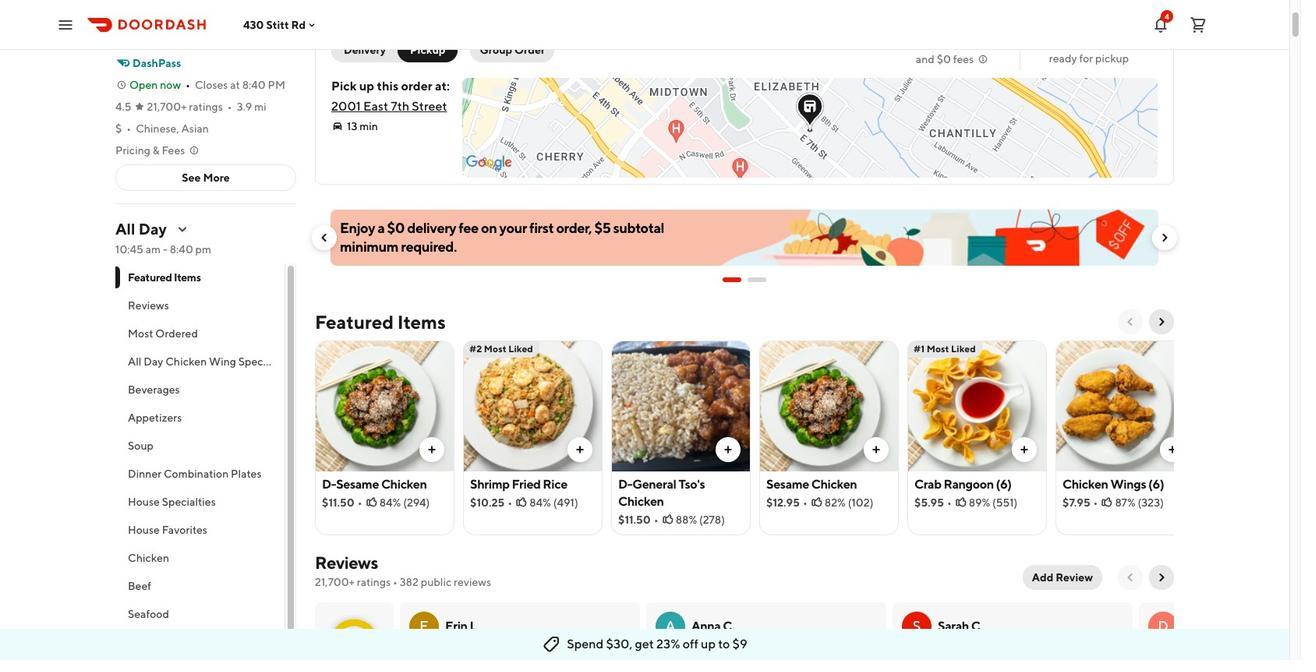 Task type: describe. For each thing, give the bounding box(es) containing it.
sarah
[[938, 619, 969, 634]]

liked for rangoon
[[951, 343, 976, 355]]

day for all day
[[139, 220, 167, 238]]

(491)
[[553, 497, 578, 509]]

10:45
[[115, 243, 143, 256]]

0 horizontal spatial featured items
[[128, 271, 201, 284]]

chicken button
[[115, 544, 285, 572]]

l
[[470, 619, 477, 634]]

(6) for chicken wings (6)
[[1148, 477, 1164, 492]]

23%
[[656, 637, 680, 652]]

next button of carousel image
[[1155, 316, 1168, 328]]

house favorites
[[128, 524, 207, 536]]

order,
[[556, 220, 592, 236]]

1 vertical spatial 4.5
[[343, 635, 366, 653]]

Pickup radio
[[398, 37, 458, 62]]

chicken up 84% (294)
[[381, 477, 427, 492]]

next button of carousel image
[[1158, 232, 1171, 244]]

tso's
[[679, 477, 705, 492]]

wings
[[1111, 477, 1146, 492]]

public
[[421, 576, 452, 589]]

&
[[153, 144, 160, 157]]

am
[[146, 243, 161, 256]]

open menu image
[[56, 15, 75, 34]]

most for shrimp fried rice
[[484, 343, 507, 355]]

previous button of carousel image
[[1124, 316, 1137, 328]]

beverages
[[128, 384, 180, 396]]

store info
[[115, 30, 187, 48]]

d-sesame chicken image
[[316, 341, 454, 472]]

13
[[347, 120, 357, 133]]

430
[[243, 18, 264, 31]]

group order
[[480, 44, 545, 56]]

7th
[[391, 99, 409, 114]]

1 horizontal spatial $0
[[937, 53, 951, 65]]

get
[[635, 637, 654, 652]]

21,700+ ratings •
[[147, 101, 232, 113]]

• down d-general tso's chicken
[[654, 514, 658, 526]]

1 vertical spatial up
[[701, 637, 716, 652]]

$5
[[594, 220, 611, 236]]

d
[[1158, 618, 1168, 635]]

add item to cart image for chicken wings (6)
[[1166, 444, 1179, 456]]

powered by google image
[[466, 155, 512, 171]]

stitt
[[266, 18, 289, 31]]

fees
[[162, 144, 185, 157]]

4 add item to cart image from the left
[[1018, 444, 1031, 456]]

• right the now
[[186, 79, 190, 91]]

menus image
[[176, 223, 189, 235]]

min for 25
[[1087, 37, 1108, 52]]

#2
[[469, 343, 482, 355]]

(323)
[[1138, 497, 1164, 509]]

add item to cart image for d-general tso's chicken
[[722, 444, 734, 456]]

all day chicken wing specials
[[128, 355, 279, 368]]

87%
[[1115, 497, 1136, 509]]

rd
[[291, 18, 306, 31]]

anna
[[692, 619, 721, 634]]

chicken up beef
[[128, 552, 169, 564]]

beverages button
[[115, 376, 285, 404]]

8:40 for pm
[[242, 79, 266, 91]]

for
[[1079, 52, 1093, 65]]

8:40 for pm
[[170, 243, 193, 256]]

88%
[[676, 514, 697, 526]]

chicken wings (6)
[[1063, 477, 1164, 492]]

13 min
[[347, 120, 378, 133]]

add item to cart image for sesame chicken
[[870, 444, 883, 456]]

add item to cart image for d-sesame chicken
[[426, 444, 438, 456]]

3.9
[[237, 101, 252, 113]]

see more
[[182, 172, 230, 184]]

seafood
[[128, 608, 169, 621]]

pick up this order at: 2001 east 7th street
[[331, 79, 450, 114]]

pricing & fees button
[[115, 143, 201, 158]]

enjoy a $0 delivery fee on your first order, $5 subtotal minimum required.
[[340, 220, 664, 255]]

430 stitt rd
[[243, 18, 306, 31]]

ratings inside reviews 21,700+ ratings • 382 public reviews
[[357, 576, 391, 589]]

0 items, open order cart image
[[1189, 15, 1208, 34]]

• down the sesame chicken
[[803, 497, 808, 509]]

select promotional banner element
[[723, 266, 766, 294]]

ready
[[1049, 52, 1077, 65]]

min for 13
[[360, 120, 378, 133]]

a
[[377, 220, 385, 236]]

street
[[412, 99, 447, 114]]

382
[[400, 576, 419, 589]]

chicken up $7.95
[[1063, 477, 1108, 492]]

Delivery radio
[[331, 37, 408, 62]]

mi
[[254, 101, 266, 113]]

d- for general
[[618, 477, 632, 492]]

house favorites button
[[115, 516, 285, 544]]

$9
[[732, 637, 747, 652]]

chicken wings (6) image
[[1056, 341, 1194, 472]]

map region
[[441, 0, 1240, 187]]

anna c
[[692, 619, 732, 634]]

reviews
[[454, 576, 491, 589]]

d-sesame chicken
[[322, 477, 427, 492]]

house specialties
[[128, 496, 216, 508]]

review
[[1056, 571, 1093, 584]]

#1 most liked
[[914, 343, 976, 355]]

0 vertical spatial 4.5
[[115, 101, 131, 113]]

see more button
[[116, 165, 295, 190]]

featured inside heading
[[315, 311, 394, 333]]

all for all day
[[115, 220, 135, 238]]

back
[[959, 37, 985, 52]]

and
[[916, 53, 935, 65]]

previous image
[[1124, 571, 1137, 584]]

c for s
[[971, 619, 980, 634]]

(278)
[[699, 514, 725, 526]]

beef button
[[115, 572, 285, 600]]

• right '$5.95' at the bottom
[[947, 497, 952, 509]]

$12.95
[[766, 497, 800, 509]]

house for house specialties
[[128, 496, 160, 508]]

ordered
[[155, 327, 198, 340]]

reviews 21,700+ ratings • 382 public reviews
[[315, 553, 491, 589]]

pick
[[331, 79, 357, 94]]

0 vertical spatial 21,700+
[[147, 101, 187, 113]]

5% back
[[939, 37, 985, 52]]

sesame chicken
[[766, 477, 857, 492]]

next image
[[1155, 571, 1168, 584]]

rice
[[543, 477, 567, 492]]

house for house favorites
[[128, 524, 160, 536]]

88% (278)
[[676, 514, 725, 526]]

crab rangoon (6) image
[[908, 341, 1046, 472]]

89%
[[969, 497, 990, 509]]

see
[[182, 172, 201, 184]]

• right $7.95
[[1093, 497, 1098, 509]]

store
[[115, 30, 155, 48]]



Task type: vqa. For each thing, say whether or not it's contained in the screenshot.
Min to the right
yes



Task type: locate. For each thing, give the bounding box(es) containing it.
required.
[[401, 239, 457, 255]]

2 horizontal spatial most
[[927, 343, 949, 355]]

(6)
[[996, 477, 1012, 492], [1148, 477, 1164, 492]]

3 add item to cart image from the left
[[870, 444, 883, 456]]

e
[[419, 618, 429, 635]]

day
[[139, 220, 167, 238], [144, 355, 163, 368]]

1 vertical spatial min
[[360, 120, 378, 133]]

1 vertical spatial items
[[397, 311, 446, 333]]

1 horizontal spatial ratings
[[357, 576, 391, 589]]

open now
[[129, 79, 181, 91]]

1 horizontal spatial up
[[701, 637, 716, 652]]

1 horizontal spatial min
[[1087, 37, 1108, 52]]

-
[[163, 243, 168, 256]]

dashpass
[[133, 57, 181, 69]]

0 horizontal spatial 84%
[[379, 497, 401, 509]]

pm
[[268, 79, 285, 91]]

pm
[[195, 243, 211, 256]]

c for a
[[723, 619, 732, 634]]

0 horizontal spatial ratings
[[189, 101, 223, 113]]

1 vertical spatial reviews
[[315, 553, 378, 573]]

(6) for crab rangoon (6)
[[996, 477, 1012, 492]]

5 add item to cart image from the left
[[1166, 444, 1179, 456]]

1 vertical spatial house
[[128, 524, 160, 536]]

4.5
[[115, 101, 131, 113], [343, 635, 366, 653]]

0 vertical spatial min
[[1087, 37, 1108, 52]]

shrimp
[[470, 477, 510, 492]]

fees
[[953, 53, 974, 65]]

reviews for reviews 21,700+ ratings • 382 public reviews
[[315, 553, 378, 573]]

chicken inside d-general tso's chicken
[[618, 494, 664, 509]]

spend
[[567, 637, 604, 652]]

#1
[[914, 343, 925, 355]]

previous button of carousel image
[[318, 232, 331, 244]]

items inside heading
[[397, 311, 446, 333]]

featured items down 'minimum'
[[315, 311, 446, 333]]

82%
[[825, 497, 846, 509]]

• right $
[[127, 122, 131, 135]]

1 horizontal spatial 21,700+
[[315, 576, 355, 589]]

most right #1
[[927, 343, 949, 355]]

(6) up (551) at the bottom right of page
[[996, 477, 1012, 492]]

c right sarah
[[971, 619, 980, 634]]

1 house from the top
[[128, 496, 160, 508]]

1 vertical spatial day
[[144, 355, 163, 368]]

2 (6) from the left
[[1148, 477, 1164, 492]]

• down shrimp fried rice
[[508, 497, 512, 509]]

1 vertical spatial ratings
[[357, 576, 391, 589]]

c
[[723, 619, 732, 634], [971, 619, 980, 634]]

•
[[186, 79, 190, 91], [227, 101, 232, 113], [127, 122, 131, 135], [358, 497, 362, 509], [508, 497, 512, 509], [803, 497, 808, 509], [947, 497, 952, 509], [1093, 497, 1098, 509], [654, 514, 658, 526], [393, 576, 397, 589]]

0 horizontal spatial 4.5
[[115, 101, 131, 113]]

your
[[499, 220, 527, 236]]

specials
[[238, 355, 279, 368]]

most inside most ordered button
[[128, 327, 153, 340]]

1 horizontal spatial items
[[397, 311, 446, 333]]

liked right #2
[[508, 343, 533, 355]]

on
[[481, 220, 497, 236]]

1 horizontal spatial sesame
[[766, 477, 809, 492]]

2 c from the left
[[971, 619, 980, 634]]

0 horizontal spatial d-
[[322, 477, 336, 492]]

most for crab rangoon (6)
[[927, 343, 949, 355]]

d- for sesame
[[322, 477, 336, 492]]

add review button
[[1023, 565, 1102, 590]]

0 horizontal spatial reviews
[[128, 299, 169, 312]]

sarah c
[[938, 619, 980, 634]]

2 add item to cart image from the left
[[722, 444, 734, 456]]

• left 382
[[393, 576, 397, 589]]

0 horizontal spatial $11.50
[[322, 497, 355, 509]]

wing
[[209, 355, 236, 368]]

group order button
[[470, 37, 554, 62]]

1 horizontal spatial reviews
[[315, 553, 378, 573]]

asian
[[181, 122, 209, 135]]

1 vertical spatial featured
[[315, 311, 394, 333]]

plates
[[231, 468, 262, 480]]

0 horizontal spatial 8:40
[[170, 243, 193, 256]]

house down dinner
[[128, 496, 160, 508]]

pricing & fees
[[115, 144, 185, 157]]

(551)
[[992, 497, 1018, 509]]

1 horizontal spatial c
[[971, 619, 980, 634]]

1 horizontal spatial most
[[484, 343, 507, 355]]

fee
[[459, 220, 479, 236]]

1 d- from the left
[[322, 477, 336, 492]]

84% down d-sesame chicken
[[379, 497, 401, 509]]

25
[[1071, 37, 1085, 52]]

subtotal
[[613, 220, 664, 236]]

day up beverages
[[144, 355, 163, 368]]

s
[[913, 618, 921, 635]]

delivery
[[407, 220, 456, 236]]

order methods option group
[[331, 37, 458, 62]]

chicken down ordered
[[165, 355, 207, 368]]

appetizers
[[128, 412, 182, 424]]

featured items heading
[[315, 310, 446, 334]]

all for all day chicken wing specials
[[128, 355, 141, 368]]

1 liked from the left
[[508, 343, 533, 355]]

10:45 am - 8:40 pm
[[115, 243, 211, 256]]

ratings down reviews "link"
[[357, 576, 391, 589]]

$11.50 for d-general tso's chicken
[[618, 514, 651, 526]]

dinner
[[128, 468, 161, 480]]

soup
[[128, 440, 154, 452]]

house down house specialties
[[128, 524, 160, 536]]

0 horizontal spatial c
[[723, 619, 732, 634]]

now
[[160, 79, 181, 91]]

appetizers button
[[115, 404, 285, 432]]

0 vertical spatial items
[[174, 271, 201, 284]]

0 horizontal spatial (6)
[[996, 477, 1012, 492]]

all up beverages
[[128, 355, 141, 368]]

d- inside d-general tso's chicken
[[618, 477, 632, 492]]

ratings down closes
[[189, 101, 223, 113]]

add item to cart image
[[426, 444, 438, 456], [722, 444, 734, 456], [870, 444, 883, 456], [1018, 444, 1031, 456], [1166, 444, 1179, 456]]

0 horizontal spatial $0
[[387, 220, 405, 236]]

0 horizontal spatial most
[[128, 327, 153, 340]]

reviews inside reviews 21,700+ ratings • 382 public reviews
[[315, 553, 378, 573]]

$11.50 down d-general tso's chicken
[[618, 514, 651, 526]]

1 horizontal spatial d-
[[618, 477, 632, 492]]

2001
[[331, 99, 361, 114]]

house inside button
[[128, 524, 160, 536]]

8:40 right at
[[242, 79, 266, 91]]

(102)
[[848, 497, 874, 509]]

spend $30, get 23% off up to $9
[[567, 637, 747, 652]]

2 d- from the left
[[618, 477, 632, 492]]

day for all day chicken wing specials
[[144, 355, 163, 368]]

1 horizontal spatial featured
[[315, 311, 394, 333]]

8:40
[[242, 79, 266, 91], [170, 243, 193, 256]]

$0 right a
[[387, 220, 405, 236]]

2 house from the top
[[128, 524, 160, 536]]

most ordered button
[[115, 320, 285, 348]]

delivery
[[344, 44, 386, 56]]

favorites
[[162, 524, 207, 536]]

pickup
[[1095, 52, 1129, 65]]

most right #2
[[484, 343, 507, 355]]

all up 10:45 at the top left of the page
[[115, 220, 135, 238]]

0 vertical spatial up
[[359, 79, 374, 94]]

up
[[359, 79, 374, 94], [701, 637, 716, 652]]

items up reviews button
[[174, 271, 201, 284]]

featured
[[128, 271, 172, 284], [315, 311, 394, 333]]

closes
[[195, 79, 228, 91]]

$11.50 down d-sesame chicken
[[322, 497, 355, 509]]

reviews inside button
[[128, 299, 169, 312]]

house inside button
[[128, 496, 160, 508]]

0 vertical spatial 8:40
[[242, 79, 266, 91]]

0 vertical spatial featured items
[[128, 271, 201, 284]]

84% for rice
[[529, 497, 551, 509]]

chicken up 82%
[[811, 477, 857, 492]]

$7.95
[[1063, 497, 1090, 509]]

up inside pick up this order at: 2001 east 7th street
[[359, 79, 374, 94]]

$11.50 for d-sesame chicken
[[322, 497, 355, 509]]

$0 inside enjoy a $0 delivery fee on your first order, $5 subtotal minimum required.
[[387, 220, 405, 236]]

pickup
[[410, 44, 445, 56]]

add item to cart image
[[574, 444, 586, 456]]

0 horizontal spatial sesame
[[336, 477, 379, 492]]

chinese,
[[136, 122, 179, 135]]

liked for fried
[[508, 343, 533, 355]]

2 liked from the left
[[951, 343, 976, 355]]

most left ordered
[[128, 327, 153, 340]]

min right 25
[[1087, 37, 1108, 52]]

erin l
[[445, 619, 477, 634]]

liked right #1
[[951, 343, 976, 355]]

1 vertical spatial all
[[128, 355, 141, 368]]

most
[[128, 327, 153, 340], [484, 343, 507, 355], [927, 343, 949, 355]]

day up am
[[139, 220, 167, 238]]

soup button
[[115, 432, 285, 460]]

at
[[230, 79, 240, 91]]

0 vertical spatial day
[[139, 220, 167, 238]]

2 sesame from the left
[[766, 477, 809, 492]]

notification bell image
[[1151, 15, 1170, 34]]

$30,
[[606, 637, 632, 652]]

• left 3.9 on the top
[[227, 101, 232, 113]]

2 84% from the left
[[529, 497, 551, 509]]

0 vertical spatial reviews
[[128, 299, 169, 312]]

featured down 'minimum'
[[315, 311, 394, 333]]

dinner combination plates button
[[115, 460, 285, 488]]

1 (6) from the left
[[996, 477, 1012, 492]]

up left this in the top left of the page
[[359, 79, 374, 94]]

430 stitt rd button
[[243, 18, 318, 31]]

1 vertical spatial $0
[[387, 220, 405, 236]]

0 vertical spatial featured
[[128, 271, 172, 284]]

• down d-sesame chicken
[[358, 497, 362, 509]]

1 sesame from the left
[[336, 477, 379, 492]]

25 min ready for pickup
[[1049, 37, 1129, 65]]

d-
[[322, 477, 336, 492], [618, 477, 632, 492]]

21,700+
[[147, 101, 187, 113], [315, 576, 355, 589]]

1 vertical spatial 21,700+
[[315, 576, 355, 589]]

0 vertical spatial house
[[128, 496, 160, 508]]

up left the to
[[701, 637, 716, 652]]

$
[[115, 122, 122, 135]]

min right 13
[[360, 120, 378, 133]]

87% (323)
[[1115, 497, 1164, 509]]

0 vertical spatial $11.50
[[322, 497, 355, 509]]

1 c from the left
[[723, 619, 732, 634]]

1 add item to cart image from the left
[[426, 444, 438, 456]]

1 horizontal spatial liked
[[951, 343, 976, 355]]

21,700+ down the now
[[147, 101, 187, 113]]

chicken down general
[[618, 494, 664, 509]]

• inside reviews 21,700+ ratings • 382 public reviews
[[393, 576, 397, 589]]

84% for chicken
[[379, 497, 401, 509]]

shrimp fried rice image
[[464, 341, 602, 472]]

all inside "button"
[[128, 355, 141, 368]]

1 vertical spatial 8:40
[[170, 243, 193, 256]]

0 vertical spatial ratings
[[189, 101, 223, 113]]

combination
[[164, 468, 229, 480]]

sesame chicken image
[[760, 341, 898, 472]]

fried
[[512, 477, 541, 492]]

1 84% from the left
[[379, 497, 401, 509]]

1 horizontal spatial (6)
[[1148, 477, 1164, 492]]

21,700+ inside reviews 21,700+ ratings • 382 public reviews
[[315, 576, 355, 589]]

featured down am
[[128, 271, 172, 284]]

open
[[129, 79, 158, 91]]

1 vertical spatial $11.50
[[618, 514, 651, 526]]

0 horizontal spatial items
[[174, 271, 201, 284]]

5%
[[939, 37, 956, 52]]

(6) up (323)
[[1148, 477, 1164, 492]]

items down required.
[[397, 311, 446, 333]]

21,700+ down reviews "link"
[[315, 576, 355, 589]]

min inside 25 min ready for pickup
[[1087, 37, 1108, 52]]

all
[[115, 220, 135, 238], [128, 355, 141, 368]]

84% down fried
[[529, 497, 551, 509]]

1 horizontal spatial 8:40
[[242, 79, 266, 91]]

$10.25
[[470, 497, 505, 509]]

82% (102)
[[825, 497, 874, 509]]

1 horizontal spatial $11.50
[[618, 514, 651, 526]]

featured items down -
[[128, 271, 201, 284]]

reviews for reviews
[[128, 299, 169, 312]]

0 vertical spatial all
[[115, 220, 135, 238]]

c up the to
[[723, 619, 732, 634]]

house specialties button
[[115, 488, 285, 516]]

$0 down 5% at the right top
[[937, 53, 951, 65]]

add
[[1032, 571, 1053, 584]]

0 vertical spatial $0
[[937, 53, 951, 65]]

0 horizontal spatial min
[[360, 120, 378, 133]]

0 horizontal spatial 21,700+
[[147, 101, 187, 113]]

2001 east 7th street link
[[331, 99, 447, 114]]

0 horizontal spatial up
[[359, 79, 374, 94]]

8:40 right -
[[170, 243, 193, 256]]

min
[[1087, 37, 1108, 52], [360, 120, 378, 133]]

off
[[683, 637, 698, 652]]

1 horizontal spatial 84%
[[529, 497, 551, 509]]

1 vertical spatial featured items
[[315, 311, 446, 333]]

1 horizontal spatial featured items
[[315, 311, 446, 333]]

d-general tso's chicken image
[[612, 341, 750, 472]]

1 horizontal spatial 4.5
[[343, 635, 366, 653]]

0 horizontal spatial featured
[[128, 271, 172, 284]]

0 horizontal spatial liked
[[508, 343, 533, 355]]

first
[[529, 220, 554, 236]]

day inside "button"
[[144, 355, 163, 368]]



